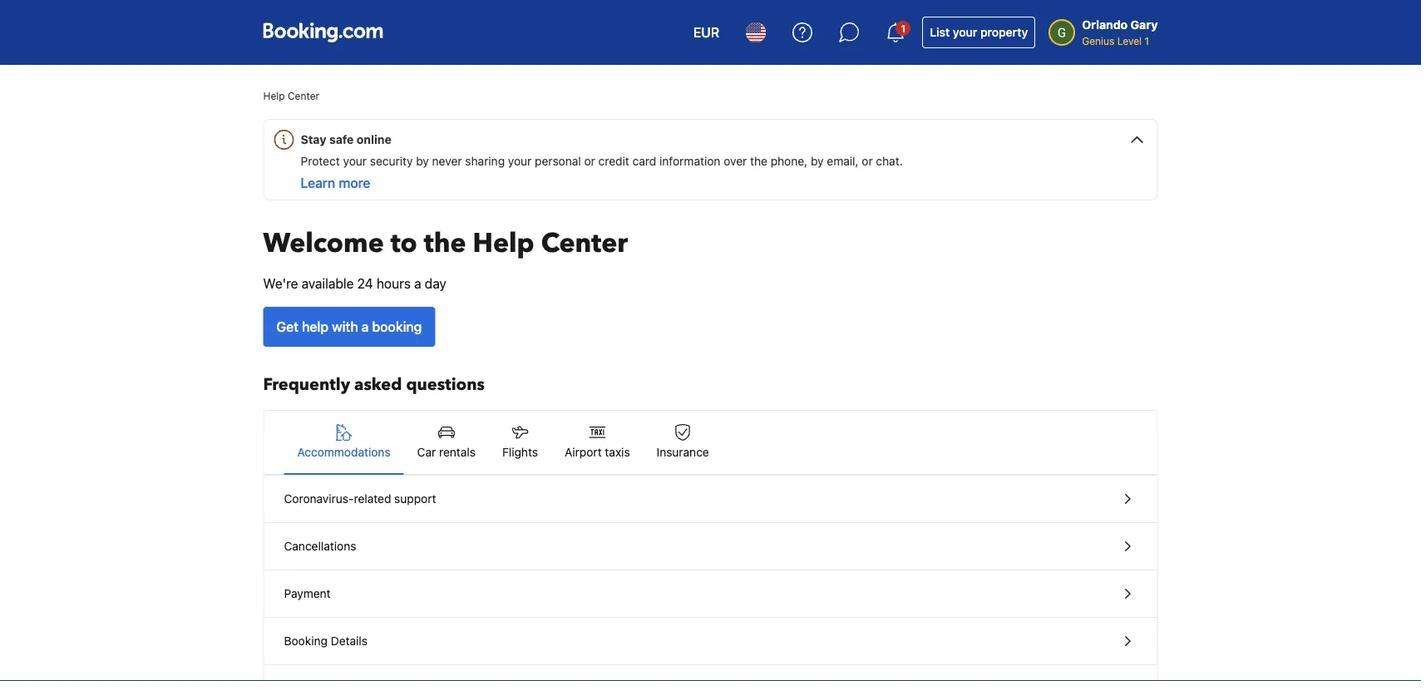 Task type: describe. For each thing, give the bounding box(es) containing it.
airport
[[565, 446, 602, 459]]

booking details button
[[264, 618, 1158, 666]]

stay safe online button
[[271, 120, 1158, 153]]

personal
[[535, 154, 581, 168]]

rentals
[[439, 446, 476, 459]]

2 by from the left
[[811, 154, 824, 168]]

more
[[339, 175, 371, 191]]

orlando
[[1083, 18, 1128, 32]]

genius
[[1083, 35, 1115, 47]]

car rentals
[[417, 446, 476, 459]]

get help with a booking
[[277, 319, 422, 335]]

get help with a booking button
[[263, 307, 435, 347]]

email,
[[827, 154, 859, 168]]

frequently asked questions
[[263, 374, 485, 396]]

tab list containing accommodations
[[264, 411, 1158, 476]]

with
[[332, 319, 358, 335]]

gary
[[1131, 18, 1159, 32]]

insurance button
[[644, 411, 723, 474]]

car
[[417, 446, 436, 459]]

your for protect your security by never sharing your personal or credit card information over the phone, by email, or chat. learn more
[[343, 154, 367, 168]]

insurance
[[657, 446, 709, 459]]

cancellations
[[284, 540, 356, 553]]

your for list your property
[[953, 25, 978, 39]]

0 vertical spatial help
[[263, 90, 285, 101]]

coronavirus-related support
[[284, 492, 436, 506]]

help center
[[263, 90, 320, 101]]

property
[[981, 25, 1028, 39]]

stay safe online
[[301, 133, 392, 146]]

list your property link
[[923, 17, 1036, 48]]

related
[[354, 492, 391, 506]]

flights button
[[489, 411, 552, 474]]

support
[[395, 492, 436, 506]]

get
[[277, 319, 299, 335]]

list your property
[[930, 25, 1028, 39]]

learn
[[301, 175, 336, 191]]

welcome to the help center
[[263, 225, 628, 262]]

accommodations button
[[284, 411, 404, 474]]

booking
[[372, 319, 422, 335]]

1 inside button
[[901, 22, 906, 34]]

a inside get help with a booking button
[[362, 319, 369, 335]]

asked
[[354, 374, 402, 396]]

protect
[[301, 154, 340, 168]]

the inside protect your security by never sharing your personal or credit card information over the phone, by email, or chat. learn more
[[750, 154, 768, 168]]

payment
[[284, 587, 331, 601]]

questions
[[406, 374, 485, 396]]

we're
[[263, 276, 298, 292]]



Task type: locate. For each thing, give the bounding box(es) containing it.
1 horizontal spatial by
[[811, 154, 824, 168]]

help
[[302, 319, 329, 335]]

list
[[930, 25, 950, 39]]

0 horizontal spatial center
[[288, 90, 320, 101]]

chat.
[[876, 154, 903, 168]]

center up stay
[[288, 90, 320, 101]]

frequently
[[263, 374, 350, 396]]

card
[[633, 154, 657, 168]]

your up more
[[343, 154, 367, 168]]

coronavirus-
[[284, 492, 354, 506]]

0 horizontal spatial by
[[416, 154, 429, 168]]

online
[[357, 133, 392, 146]]

booking
[[284, 634, 328, 648]]

1 horizontal spatial 1
[[1145, 35, 1150, 47]]

1 or from the left
[[584, 154, 596, 168]]

by left never
[[416, 154, 429, 168]]

your
[[953, 25, 978, 39], [343, 154, 367, 168], [508, 154, 532, 168]]

available
[[302, 276, 354, 292]]

1 by from the left
[[416, 154, 429, 168]]

center
[[288, 90, 320, 101], [541, 225, 628, 262]]

safe
[[329, 133, 354, 146]]

taxis
[[605, 446, 630, 459]]

a left day
[[414, 276, 421, 292]]

0 vertical spatial 1
[[901, 22, 906, 34]]

or left the credit
[[584, 154, 596, 168]]

cancellations button
[[264, 523, 1158, 571]]

24
[[357, 276, 373, 292]]

details
[[331, 634, 368, 648]]

1 down gary
[[1145, 35, 1150, 47]]

to
[[391, 225, 418, 262]]

1 vertical spatial help
[[473, 225, 535, 262]]

0 horizontal spatial or
[[584, 154, 596, 168]]

protect your security by never sharing your personal or credit card information over the phone, by email, or chat. learn more
[[301, 154, 903, 191]]

airport taxis
[[565, 446, 630, 459]]

by
[[416, 154, 429, 168], [811, 154, 824, 168]]

information
[[660, 154, 721, 168]]

1 horizontal spatial help
[[473, 225, 535, 262]]

1 vertical spatial 1
[[1145, 35, 1150, 47]]

0 horizontal spatial 1
[[901, 22, 906, 34]]

or
[[584, 154, 596, 168], [862, 154, 873, 168]]

day
[[425, 276, 447, 292]]

1 inside orlando gary genius level 1
[[1145, 35, 1150, 47]]

we're available 24 hours a day
[[263, 276, 447, 292]]

1 vertical spatial center
[[541, 225, 628, 262]]

1 horizontal spatial your
[[508, 154, 532, 168]]

car rentals button
[[404, 411, 489, 474]]

booking details
[[284, 634, 368, 648]]

the
[[750, 154, 768, 168], [424, 225, 466, 262]]

over
[[724, 154, 747, 168]]

orlando gary genius level 1
[[1083, 18, 1159, 47]]

welcome
[[263, 225, 384, 262]]

1
[[901, 22, 906, 34], [1145, 35, 1150, 47]]

the right over on the right of the page
[[750, 154, 768, 168]]

0 horizontal spatial your
[[343, 154, 367, 168]]

your right the list
[[953, 25, 978, 39]]

0 horizontal spatial a
[[362, 319, 369, 335]]

accommodations
[[297, 446, 391, 459]]

1 button
[[876, 12, 916, 52]]

0 vertical spatial center
[[288, 90, 320, 101]]

your right sharing
[[508, 154, 532, 168]]

eur
[[694, 25, 720, 40]]

help
[[263, 90, 285, 101], [473, 225, 535, 262]]

2 or from the left
[[862, 154, 873, 168]]

payment button
[[264, 571, 1158, 618]]

phone,
[[771, 154, 808, 168]]

booking.com online hotel reservations image
[[263, 22, 383, 42]]

1 horizontal spatial center
[[541, 225, 628, 262]]

by left email,
[[811, 154, 824, 168]]

or left "chat."
[[862, 154, 873, 168]]

security
[[370, 154, 413, 168]]

0 vertical spatial a
[[414, 276, 421, 292]]

flights
[[502, 446, 538, 459]]

airport taxis button
[[552, 411, 644, 474]]

eur button
[[684, 12, 730, 52]]

the right the to
[[424, 225, 466, 262]]

0 horizontal spatial help
[[263, 90, 285, 101]]

travel alert element
[[263, 119, 1159, 201]]

center down protect your security by never sharing your personal or credit card information over the phone, by email, or chat. learn more
[[541, 225, 628, 262]]

2 horizontal spatial your
[[953, 25, 978, 39]]

credit
[[599, 154, 630, 168]]

learn more link
[[301, 175, 371, 191]]

tab list
[[264, 411, 1158, 476]]

level
[[1118, 35, 1142, 47]]

never
[[432, 154, 462, 168]]

hours
[[377, 276, 411, 292]]

0 horizontal spatial the
[[424, 225, 466, 262]]

1 vertical spatial the
[[424, 225, 466, 262]]

0 vertical spatial the
[[750, 154, 768, 168]]

stay
[[301, 133, 327, 146]]

coronavirus-related support button
[[264, 476, 1158, 523]]

sharing
[[465, 154, 505, 168]]

1 vertical spatial a
[[362, 319, 369, 335]]

1 left the list
[[901, 22, 906, 34]]

1 horizontal spatial the
[[750, 154, 768, 168]]

a
[[414, 276, 421, 292], [362, 319, 369, 335]]

1 horizontal spatial or
[[862, 154, 873, 168]]

a right with
[[362, 319, 369, 335]]

1 horizontal spatial a
[[414, 276, 421, 292]]



Task type: vqa. For each thing, say whether or not it's contained in the screenshot.
USD
no



